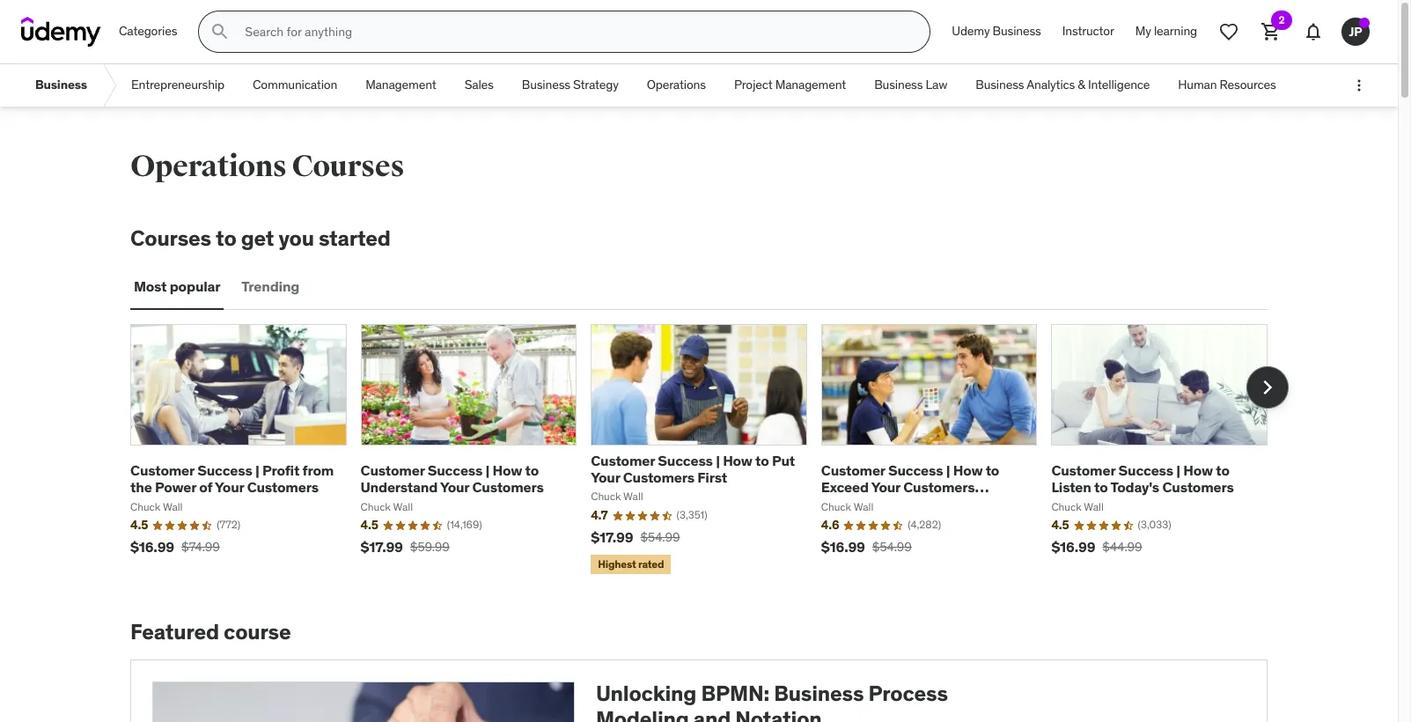 Task type: vqa. For each thing, say whether or not it's contained in the screenshot.
Shopping cart with 2 items 'Image'
yes



Task type: locate. For each thing, give the bounding box(es) containing it.
2 link
[[1251, 11, 1293, 53]]

0 horizontal spatial courses
[[130, 225, 211, 252]]

your for customer success | how to exceed your customers expectations
[[872, 479, 901, 496]]

expectations
[[822, 495, 908, 513]]

|
[[716, 452, 720, 469], [255, 462, 260, 479], [486, 462, 490, 479], [947, 462, 951, 479], [1177, 462, 1181, 479]]

categories button
[[108, 11, 188, 53]]

courses up most popular
[[130, 225, 211, 252]]

success inside customer success | how to listen to today's customers
[[1119, 462, 1174, 479]]

customer for customer success | how to listen to today's customers
[[1052, 462, 1116, 479]]

notifications image
[[1304, 21, 1325, 42]]

operations link
[[633, 64, 720, 107]]

and
[[694, 705, 731, 722]]

project
[[734, 77, 773, 93]]

courses to get you started
[[130, 225, 391, 252]]

business
[[993, 23, 1042, 39], [35, 77, 87, 93], [522, 77, 571, 93], [875, 77, 923, 93], [976, 77, 1025, 93], [774, 680, 864, 707]]

| inside "customer success | how to understand your customers"
[[486, 462, 490, 479]]

customer inside customer success | how to exceed your customers expectations
[[822, 462, 886, 479]]

unlocking
[[596, 680, 697, 707]]

1 horizontal spatial courses
[[292, 148, 405, 185]]

exceed
[[822, 479, 869, 496]]

operations for operations courses
[[130, 148, 287, 185]]

customers inside "customer success | how to understand your customers"
[[473, 479, 544, 496]]

project management link
[[720, 64, 861, 107]]

customers inside customer success | how to exceed your customers expectations
[[904, 479, 975, 496]]

customer
[[591, 452, 655, 469], [130, 462, 194, 479], [361, 462, 425, 479], [822, 462, 886, 479], [1052, 462, 1116, 479]]

customer success | how to exceed your customers expectations link
[[822, 462, 1000, 513]]

customer success | profit from the power of your customers link
[[130, 462, 334, 496]]

| inside the customer success | how to put your customers first
[[716, 452, 720, 469]]

customers for customer success | how to understand your customers
[[473, 479, 544, 496]]

law
[[926, 77, 948, 93]]

to inside customer success | how to exceed your customers expectations
[[986, 462, 1000, 479]]

how for customer success | how to exceed your customers expectations
[[954, 462, 983, 479]]

customer inside customer success | how to listen to today's customers
[[1052, 462, 1116, 479]]

operations inside 'link'
[[647, 77, 706, 93]]

most popular button
[[130, 266, 224, 308]]

success for listen
[[1119, 462, 1174, 479]]

how inside "customer success | how to understand your customers"
[[493, 462, 522, 479]]

entrepreneurship
[[131, 77, 225, 93]]

my learning
[[1136, 23, 1198, 39]]

success inside the customer success | how to put your customers first
[[658, 452, 713, 469]]

operations
[[647, 77, 706, 93], [130, 148, 287, 185]]

how for customer success | how to put your customers first
[[723, 452, 753, 469]]

0 horizontal spatial operations
[[130, 148, 287, 185]]

shopping cart with 2 items image
[[1261, 21, 1282, 42]]

to inside the customer success | how to put your customers first
[[756, 452, 769, 469]]

success inside customer success | profit from the power of your customers
[[197, 462, 252, 479]]

profit
[[262, 462, 300, 479]]

learning
[[1155, 23, 1198, 39]]

management left sales
[[366, 77, 437, 93]]

customers inside the customer success | how to put your customers first
[[623, 469, 695, 486]]

to for customer success | how to exceed your customers expectations
[[986, 462, 1000, 479]]

customers inside customer success | profit from the power of your customers
[[247, 479, 319, 496]]

how inside the customer success | how to put your customers first
[[723, 452, 753, 469]]

| for customer success | how to listen to today's customers
[[1177, 462, 1181, 479]]

business inside "link"
[[35, 77, 87, 93]]

customers for customer success | how to exceed your customers expectations
[[904, 479, 975, 496]]

&
[[1078, 77, 1086, 93]]

business left analytics
[[976, 77, 1025, 93]]

management right project
[[776, 77, 847, 93]]

how
[[723, 452, 753, 469], [493, 462, 522, 479], [954, 462, 983, 479], [1184, 462, 1214, 479]]

| for customer success | how to exceed your customers expectations
[[947, 462, 951, 479]]

courses up started at the top left of the page
[[292, 148, 405, 185]]

unlocking bpmn: business process modeling and notation
[[596, 680, 948, 722]]

courses
[[292, 148, 405, 185], [130, 225, 211, 252]]

| for customer success | how to put your customers first
[[716, 452, 720, 469]]

power
[[155, 479, 196, 496]]

business strategy
[[522, 77, 619, 93]]

your inside the customer success | how to put your customers first
[[591, 469, 620, 486]]

success
[[658, 452, 713, 469], [197, 462, 252, 479], [428, 462, 483, 479], [889, 462, 944, 479], [1119, 462, 1174, 479]]

intelligence
[[1089, 77, 1151, 93]]

customer inside the customer success | how to put your customers first
[[591, 452, 655, 469]]

operations down entrepreneurship link
[[130, 148, 287, 185]]

business right bpmn:
[[774, 680, 864, 707]]

your
[[591, 469, 620, 486], [215, 479, 244, 496], [440, 479, 470, 496], [872, 479, 901, 496]]

| inside customer success | how to exceed your customers expectations
[[947, 462, 951, 479]]

management
[[366, 77, 437, 93], [776, 77, 847, 93]]

how inside customer success | how to listen to today's customers
[[1184, 462, 1214, 479]]

customer for customer success | how to put your customers first
[[591, 452, 655, 469]]

udemy image
[[21, 17, 101, 47]]

your inside customer success | how to exceed your customers expectations
[[872, 479, 901, 496]]

0 vertical spatial operations
[[647, 77, 706, 93]]

operations left project
[[647, 77, 706, 93]]

success inside "customer success | how to understand your customers"
[[428, 462, 483, 479]]

0 horizontal spatial management
[[366, 77, 437, 93]]

your for customer success | how to put your customers first
[[591, 469, 620, 486]]

to
[[216, 225, 237, 252], [756, 452, 769, 469], [525, 462, 539, 479], [986, 462, 1000, 479], [1217, 462, 1230, 479], [1095, 479, 1109, 496]]

| inside customer success | profit from the power of your customers
[[255, 462, 260, 479]]

customer inside customer success | profit from the power of your customers
[[130, 462, 194, 479]]

business left law
[[875, 77, 923, 93]]

customer success | profit from the power of your customers
[[130, 462, 334, 496]]

sales
[[465, 77, 494, 93]]

to inside "customer success | how to understand your customers"
[[525, 462, 539, 479]]

submit search image
[[210, 21, 231, 42]]

the
[[130, 479, 152, 496]]

business for business
[[35, 77, 87, 93]]

my learning link
[[1125, 11, 1208, 53]]

you
[[279, 225, 314, 252]]

business law link
[[861, 64, 962, 107]]

business right udemy
[[993, 23, 1042, 39]]

1 horizontal spatial operations
[[647, 77, 706, 93]]

business left strategy
[[522, 77, 571, 93]]

of
[[199, 479, 213, 496]]

how inside customer success | how to exceed your customers expectations
[[954, 462, 983, 479]]

bpmn:
[[701, 680, 770, 707]]

sales link
[[451, 64, 508, 107]]

1 vertical spatial operations
[[130, 148, 287, 185]]

your inside "customer success | how to understand your customers"
[[440, 479, 470, 496]]

first
[[698, 469, 727, 486]]

business for business strategy
[[522, 77, 571, 93]]

customers
[[623, 469, 695, 486], [247, 479, 319, 496], [473, 479, 544, 496], [904, 479, 975, 496], [1163, 479, 1235, 496]]

success for understand
[[428, 462, 483, 479]]

customer inside "customer success | how to understand your customers"
[[361, 462, 425, 479]]

1 horizontal spatial management
[[776, 77, 847, 93]]

customer success | how to understand your customers
[[361, 462, 544, 496]]

| inside customer success | how to listen to today's customers
[[1177, 462, 1181, 479]]

success inside customer success | how to exceed your customers expectations
[[889, 462, 944, 479]]

analytics
[[1027, 77, 1076, 93]]

featured course
[[130, 619, 291, 646]]

business left arrow pointing to subcategory menu links image
[[35, 77, 87, 93]]

human resources
[[1179, 77, 1277, 93]]

next image
[[1254, 373, 1282, 402]]

business law
[[875, 77, 948, 93]]

human resources link
[[1165, 64, 1291, 107]]

Search for anything text field
[[242, 17, 909, 47]]

business analytics & intelligence
[[976, 77, 1151, 93]]



Task type: describe. For each thing, give the bounding box(es) containing it.
instructor link
[[1052, 11, 1125, 53]]

customer success | how to listen to today's customers link
[[1052, 462, 1235, 496]]

customer for customer success | how to exceed your customers expectations
[[822, 462, 886, 479]]

trending button
[[238, 266, 303, 308]]

human
[[1179, 77, 1218, 93]]

your for customer success | how to understand your customers
[[440, 479, 470, 496]]

customer success | how to put your customers first
[[591, 452, 795, 486]]

you have alerts image
[[1360, 18, 1371, 28]]

jp
[[1350, 23, 1363, 39]]

understand
[[361, 479, 438, 496]]

instructor
[[1063, 23, 1115, 39]]

udemy business
[[952, 23, 1042, 39]]

from
[[303, 462, 334, 479]]

communication link
[[239, 64, 352, 107]]

most popular
[[134, 278, 221, 295]]

listen
[[1052, 479, 1092, 496]]

business for business analytics & intelligence
[[976, 77, 1025, 93]]

1 management from the left
[[366, 77, 437, 93]]

to for customer success | how to listen to today's customers
[[1217, 462, 1230, 479]]

operations courses
[[130, 148, 405, 185]]

success for put
[[658, 452, 713, 469]]

customer success | how to listen to today's customers
[[1052, 462, 1235, 496]]

business link
[[21, 64, 101, 107]]

wishlist image
[[1219, 21, 1240, 42]]

notation
[[736, 705, 822, 722]]

udemy business link
[[942, 11, 1052, 53]]

customer for customer success | how to understand your customers
[[361, 462, 425, 479]]

| for customer success | profit from the power of your customers
[[255, 462, 260, 479]]

customers for customer success | how to put your customers first
[[623, 469, 695, 486]]

communication
[[253, 77, 337, 93]]

customer success | how to exceed your customers expectations
[[822, 462, 1000, 513]]

business inside unlocking bpmn: business process modeling and notation
[[774, 680, 864, 707]]

0 vertical spatial courses
[[292, 148, 405, 185]]

get
[[241, 225, 274, 252]]

customer success | how to understand your customers link
[[361, 462, 544, 496]]

trending
[[242, 278, 300, 295]]

business analytics & intelligence link
[[962, 64, 1165, 107]]

| for customer success | how to understand your customers
[[486, 462, 490, 479]]

to for customer success | how to understand your customers
[[525, 462, 539, 479]]

more subcategory menu links image
[[1351, 77, 1369, 94]]

how for customer success | how to understand your customers
[[493, 462, 522, 479]]

put
[[772, 452, 795, 469]]

categories
[[119, 23, 177, 39]]

to for customer success | how to put your customers first
[[756, 452, 769, 469]]

most
[[134, 278, 167, 295]]

1 vertical spatial courses
[[130, 225, 211, 252]]

management link
[[352, 64, 451, 107]]

business strategy link
[[508, 64, 633, 107]]

started
[[319, 225, 391, 252]]

carousel element
[[130, 324, 1289, 578]]

arrow pointing to subcategory menu links image
[[101, 64, 117, 107]]

my
[[1136, 23, 1152, 39]]

2
[[1279, 13, 1286, 26]]

customer for customer success | profit from the power of your customers
[[130, 462, 194, 479]]

process
[[869, 680, 948, 707]]

jp link
[[1335, 11, 1378, 53]]

how for customer success | how to listen to today's customers
[[1184, 462, 1214, 479]]

popular
[[170, 278, 221, 295]]

today's
[[1111, 479, 1160, 496]]

customer success | how to put your customers first link
[[591, 452, 795, 486]]

customers inside customer success | how to listen to today's customers
[[1163, 479, 1235, 496]]

course
[[224, 619, 291, 646]]

udemy
[[952, 23, 990, 39]]

modeling
[[596, 705, 689, 722]]

unlocking bpmn: business process modeling and notation link
[[130, 660, 1268, 722]]

success for the
[[197, 462, 252, 479]]

success for exceed
[[889, 462, 944, 479]]

resources
[[1220, 77, 1277, 93]]

entrepreneurship link
[[117, 64, 239, 107]]

strategy
[[573, 77, 619, 93]]

operations for operations
[[647, 77, 706, 93]]

your inside customer success | profit from the power of your customers
[[215, 479, 244, 496]]

featured
[[130, 619, 219, 646]]

2 management from the left
[[776, 77, 847, 93]]

business for business law
[[875, 77, 923, 93]]

project management
[[734, 77, 847, 93]]



